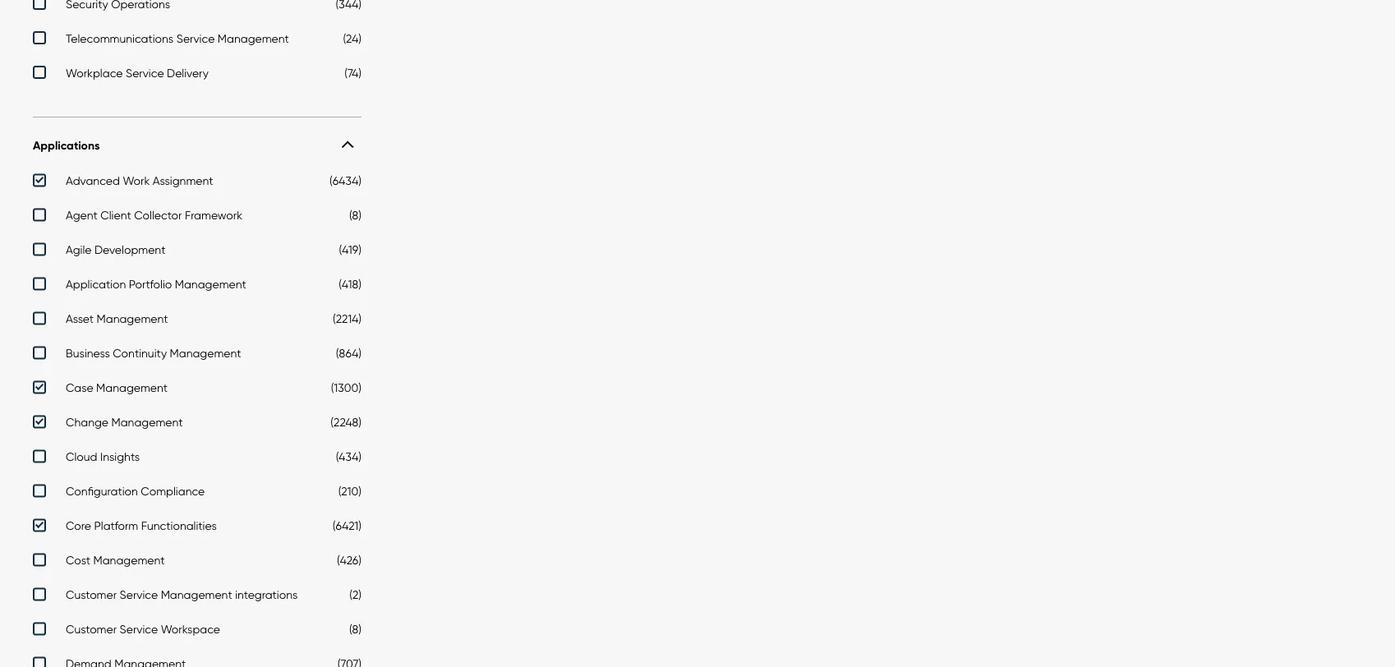 Task type: vqa. For each thing, say whether or not it's contained in the screenshot.
YOU in the "We use cookies on this site to improve your browsing experience, analyze individualized usage and website traffic, tailor content to your preferences, and make your interactions with our website more meaningful. To learn more about the cookies we use and how you can change your preferences, please read our"
no



Task type: locate. For each thing, give the bounding box(es) containing it.
compliance
[[141, 485, 205, 499]]

advanced
[[66, 174, 120, 188]]

client
[[101, 209, 131, 223]]

(8)
[[349, 209, 362, 223], [349, 623, 362, 637]]

functionalities
[[141, 519, 217, 533]]

service for telecommunications service management
[[176, 31, 215, 45]]

service for customer service management integrations
[[120, 588, 158, 602]]

(8) down the (2)
[[349, 623, 362, 637]]

(8) up "(419)"
[[349, 209, 362, 223]]

service for customer service workspace
[[120, 623, 158, 637]]

None checkbox
[[33, 31, 362, 50], [33, 381, 362, 399], [33, 416, 362, 434], [33, 450, 362, 468], [33, 485, 362, 503], [33, 554, 362, 572], [33, 623, 362, 641], [33, 657, 362, 667], [33, 31, 362, 50], [33, 381, 362, 399], [33, 416, 362, 434], [33, 450, 362, 468], [33, 485, 362, 503], [33, 554, 362, 572], [33, 623, 362, 641], [33, 657, 362, 667]]

service up delivery
[[176, 31, 215, 45]]

0 vertical spatial customer
[[66, 588, 117, 602]]

advanced work assignment
[[66, 174, 213, 188]]

customer service management integrations
[[66, 588, 298, 602]]

telecommunications
[[66, 31, 174, 45]]

service for workplace service delivery
[[126, 66, 164, 80]]

applications
[[33, 138, 100, 153]]

0 vertical spatial (8)
[[349, 209, 362, 223]]

business continuity management
[[66, 347, 241, 361]]

None checkbox
[[33, 0, 362, 15], [33, 66, 362, 84], [33, 174, 362, 192], [33, 209, 362, 227], [33, 243, 362, 261], [33, 278, 362, 296], [33, 312, 362, 330], [33, 347, 362, 365], [33, 519, 362, 537], [33, 588, 362, 606], [33, 0, 362, 15], [33, 66, 362, 84], [33, 174, 362, 192], [33, 209, 362, 227], [33, 243, 362, 261], [33, 278, 362, 296], [33, 312, 362, 330], [33, 347, 362, 365], [33, 519, 362, 537], [33, 588, 362, 606]]

customer for customer service workspace
[[66, 623, 117, 637]]

work
[[123, 174, 150, 188]]

1 vertical spatial customer
[[66, 623, 117, 637]]

assignment
[[153, 174, 213, 188]]

1 (8) from the top
[[349, 209, 362, 223]]

asset
[[66, 312, 94, 326]]

service left workspace
[[120, 623, 158, 637]]

workplace service delivery
[[66, 66, 209, 80]]

agile development
[[66, 243, 166, 257]]

(418)
[[339, 278, 362, 292]]

service up customer service workspace
[[120, 588, 158, 602]]

application
[[66, 278, 126, 292]]

(2248)
[[331, 416, 362, 430]]

customer
[[66, 588, 117, 602], [66, 623, 117, 637]]

1 vertical spatial (8)
[[349, 623, 362, 637]]

customer for customer service management integrations
[[66, 588, 117, 602]]

(8) for customer service workspace
[[349, 623, 362, 637]]

1 customer from the top
[[66, 588, 117, 602]]

development
[[95, 243, 166, 257]]

management
[[218, 31, 289, 45], [175, 278, 246, 292], [97, 312, 168, 326], [170, 347, 241, 361], [96, 381, 168, 395], [111, 416, 183, 430], [93, 554, 165, 568], [161, 588, 232, 602]]

2 customer from the top
[[66, 623, 117, 637]]

workplace
[[66, 66, 123, 80]]

configuration compliance
[[66, 485, 205, 499]]

workspace
[[161, 623, 220, 637]]

service
[[176, 31, 215, 45], [126, 66, 164, 80], [120, 588, 158, 602], [120, 623, 158, 637]]

(419)
[[339, 243, 362, 257]]

service down telecommunications
[[126, 66, 164, 80]]

delivery
[[167, 66, 209, 80]]

(24)
[[343, 31, 362, 45]]

configuration
[[66, 485, 138, 499]]

case
[[66, 381, 93, 395]]

core platform functionalities
[[66, 519, 217, 533]]

2 (8) from the top
[[349, 623, 362, 637]]



Task type: describe. For each thing, give the bounding box(es) containing it.
(2214)
[[333, 312, 362, 326]]

continuity
[[113, 347, 167, 361]]

integrations
[[235, 588, 298, 602]]

cost management
[[66, 554, 165, 568]]

customer service workspace
[[66, 623, 220, 637]]

agent client collector framework
[[66, 209, 243, 223]]

change management
[[66, 416, 183, 430]]

cost
[[66, 554, 90, 568]]

(6434)
[[330, 174, 362, 188]]

telecommunications service management
[[66, 31, 289, 45]]

(1300)
[[331, 381, 362, 395]]

(2)
[[349, 588, 362, 602]]

(210)
[[338, 485, 362, 499]]

framework
[[185, 209, 243, 223]]

(864)
[[336, 347, 362, 361]]

(8) for agent client collector framework
[[349, 209, 362, 223]]

business
[[66, 347, 110, 361]]

application portfolio management
[[66, 278, 246, 292]]

agent
[[66, 209, 98, 223]]

(6421)
[[333, 519, 362, 533]]

insights
[[100, 450, 140, 464]]

cloud
[[66, 450, 97, 464]]

portfolio
[[129, 278, 172, 292]]

change
[[66, 416, 109, 430]]

(426)
[[337, 554, 362, 568]]

case management
[[66, 381, 168, 395]]

(74)
[[345, 66, 362, 80]]

platform
[[94, 519, 138, 533]]

(434)
[[336, 450, 362, 464]]

cloud insights
[[66, 450, 140, 464]]

core
[[66, 519, 91, 533]]

asset management
[[66, 312, 168, 326]]

collector
[[134, 209, 182, 223]]

agile
[[66, 243, 92, 257]]



